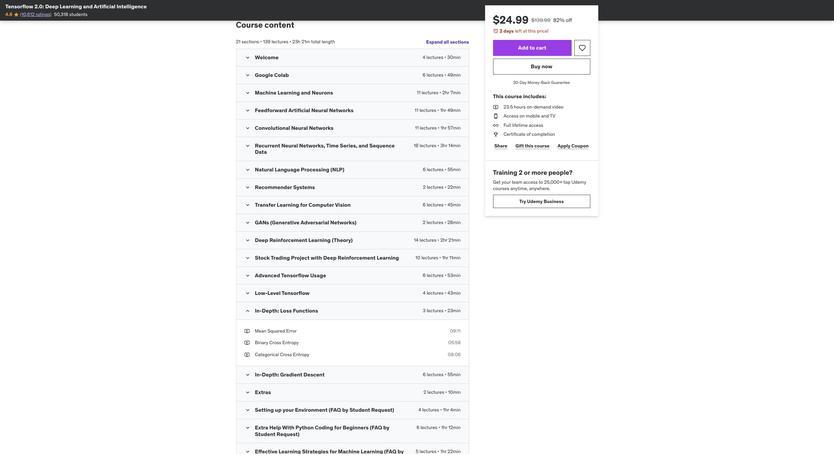 Task type: describe. For each thing, give the bounding box(es) containing it.
access
[[504, 113, 519, 119]]

small image for welcome
[[244, 54, 251, 61]]

21 sections • 139 lectures • 23h 21m total length
[[236, 39, 335, 45]]

55min for natural language processing (nlp)
[[448, 166, 461, 172]]

• for welcome
[[445, 54, 446, 60]]

• for recommender systems
[[445, 184, 447, 190]]

error
[[286, 328, 297, 334]]

loss
[[280, 307, 292, 314]]

10
[[416, 255, 421, 261]]

entropy for categorical cross entropy
[[293, 352, 310, 358]]

1 vertical spatial networks
[[309, 125, 334, 131]]

lectures for low-level tensorflow
[[427, 290, 444, 296]]

back
[[542, 80, 551, 85]]

2 right alarm image
[[500, 28, 503, 34]]

lectures for in-depth: gradient descent
[[427, 372, 444, 378]]

• for gans (generative adversarial networks)
[[445, 219, 447, 225]]

wishlist image
[[579, 44, 587, 52]]

lectures right 139
[[272, 39, 289, 45]]

add to cart
[[519, 44, 547, 51]]

total
[[311, 39, 321, 45]]

• for in-depth: loss functions
[[445, 308, 447, 314]]

cross for categorical
[[280, 352, 292, 358]]

transfer
[[255, 201, 276, 208]]

lectures for extra help with python coding for beginners (faq by student request)
[[421, 425, 438, 431]]

2 vertical spatial 11
[[415, 125, 419, 131]]

• for convolutional neural networks
[[438, 125, 440, 131]]

certificate
[[504, 131, 526, 137]]

transfer learning for computer vision
[[255, 201, 351, 208]]

training 2 or more people? get your team access to 25,000+ top udemy courses anytime, anywhere.
[[493, 169, 587, 192]]

in-depth: gradient descent
[[255, 372, 325, 378]]

lectures for recurrent neural networks, time series, and sequence data
[[420, 143, 437, 149]]

share
[[495, 143, 508, 149]]

with
[[311, 254, 322, 261]]

6 lectures • 53min
[[423, 272, 461, 278]]

certificate of completion
[[504, 131, 556, 137]]

advanced
[[255, 272, 280, 279]]

xsmall image left "access"
[[493, 113, 499, 120]]

lectures for recommender systems
[[427, 184, 444, 190]]

lectures for gans (generative adversarial networks)
[[427, 219, 444, 225]]

lectures for transfer learning for computer vision
[[427, 202, 444, 208]]

coding
[[315, 425, 333, 431]]

level
[[268, 290, 281, 296]]

depth: for loss
[[262, 307, 279, 314]]

0 horizontal spatial for
[[300, 201, 308, 208]]

course content
[[236, 20, 295, 30]]

xsmall image for 23.5
[[493, 104, 499, 110]]

0 vertical spatial networks
[[329, 107, 354, 114]]

add to cart button
[[493, 40, 572, 56]]

05:58
[[449, 340, 461, 346]]

team
[[512, 179, 523, 185]]

50,318
[[54, 11, 68, 17]]

categorical
[[255, 352, 279, 358]]

data
[[255, 149, 267, 155]]

1 vertical spatial this
[[525, 143, 534, 149]]

2hr for machine learning and neurons
[[443, 90, 450, 96]]

4 for setting up your environment (faq by student request)
[[419, 407, 422, 413]]

your inside training 2 or more people? get your team access to 25,000+ top udemy courses anytime, anywhere.
[[502, 179, 511, 185]]

small image for stock trading project with deep reinforcement learning
[[244, 255, 251, 261]]

people?
[[549, 169, 573, 177]]

small image for in-depth: loss functions
[[244, 308, 251, 314]]

learning up with
[[309, 237, 331, 243]]

small image for advanced tensorflow usage
[[244, 272, 251, 279]]

small image for low-level tensorflow
[[244, 290, 251, 297]]

(nlp)
[[331, 166, 345, 173]]

request) inside "extra help with python coding for beginners (faq by student request)"
[[277, 431, 300, 438]]

gift
[[516, 143, 524, 149]]

lectures for welcome
[[427, 54, 444, 60]]

sections inside expand all sections dropdown button
[[450, 39, 469, 45]]

neural for networks,
[[282, 142, 298, 149]]

training
[[493, 169, 518, 177]]

21
[[236, 39, 241, 45]]

1 vertical spatial artificial
[[289, 107, 310, 114]]

6 for advanced tensorflow usage
[[423, 272, 426, 278]]

networks)
[[331, 219, 357, 226]]

all
[[444, 39, 449, 45]]

for inside "extra help with python coding for beginners (faq by student request)"
[[335, 425, 342, 431]]

buy
[[531, 63, 541, 70]]

feedforward
[[255, 107, 288, 114]]

• for low-level tensorflow
[[445, 290, 447, 296]]

add
[[519, 44, 529, 51]]

• for setting up your environment (faq by student request)
[[441, 407, 442, 413]]

lectures for google colab
[[427, 72, 444, 78]]

7min
[[451, 90, 461, 96]]

lectures for setting up your environment (faq by student request)
[[423, 407, 439, 413]]

xsmall image left categorical on the left
[[244, 352, 250, 358]]

small image for feedforward artificial neural networks
[[244, 107, 251, 114]]

in- for in-depth: loss functions
[[255, 307, 262, 314]]

with
[[282, 425, 295, 431]]

apply
[[558, 143, 571, 149]]

6 for in-depth: gradient descent
[[423, 372, 426, 378]]

neurons
[[312, 89, 333, 96]]

colab
[[274, 72, 289, 78]]

business
[[544, 198, 564, 204]]

82%
[[554, 17, 565, 23]]

0 horizontal spatial deep
[[45, 3, 59, 10]]

21min
[[449, 237, 461, 243]]

lectures for machine learning and neurons
[[422, 90, 439, 96]]

processing
[[301, 166, 330, 173]]

• for extra help with python coding for beginners (faq by student request)
[[439, 425, 441, 431]]

• for advanced tensorflow usage
[[445, 272, 447, 278]]

small image for gans (generative adversarial networks)
[[244, 219, 251, 226]]

• left 139
[[260, 39, 262, 45]]

6 for google colab
[[423, 72, 426, 78]]

10 lectures • 1hr 11min
[[416, 255, 461, 261]]

small image for google colab
[[244, 72, 251, 79]]

28min
[[448, 219, 461, 225]]

alarm image
[[493, 28, 499, 34]]

intelligence
[[117, 3, 147, 10]]

1 vertical spatial tensorflow
[[281, 272, 309, 279]]

6 for extra help with python coding for beginners (faq by student request)
[[417, 425, 420, 431]]

0 horizontal spatial by
[[342, 407, 349, 414]]

• for stock trading project with deep reinforcement learning
[[440, 255, 441, 261]]

(10,612 ratings)
[[20, 11, 51, 17]]

11 lectures • 2hr 7min
[[417, 90, 461, 96]]

2 vertical spatial tensorflow
[[282, 290, 310, 296]]

tv
[[550, 113, 556, 119]]

extra
[[255, 425, 268, 431]]

6 lectures • 49min
[[423, 72, 461, 78]]

vision
[[335, 201, 351, 208]]

2hr for deep reinforcement learning (theory)
[[441, 237, 448, 243]]

small image for setting up your environment (faq by student request)
[[244, 407, 251, 414]]

functions
[[293, 307, 318, 314]]

• for recurrent neural networks, time series, and sequence data
[[438, 143, 440, 149]]

57min
[[448, 125, 461, 131]]

1 vertical spatial reinforcement
[[338, 254, 376, 261]]

up
[[275, 407, 282, 414]]

on-
[[527, 104, 535, 110]]

and left tv
[[542, 113, 549, 119]]

xsmall image left full
[[493, 122, 499, 129]]

learning down the recommender systems
[[277, 201, 299, 208]]

and inside recurrent neural networks, time series, and sequence data
[[359, 142, 368, 149]]

depth: for gradient
[[262, 372, 279, 378]]

beginners
[[343, 425, 369, 431]]

1 vertical spatial deep
[[255, 237, 268, 243]]

sequence
[[370, 142, 395, 149]]

recurrent neural networks, time series, and sequence data
[[255, 142, 395, 155]]

• for in-depth: gradient descent
[[445, 372, 447, 378]]

anytime,
[[511, 186, 529, 192]]

11min
[[450, 255, 461, 261]]

and up students
[[83, 3, 93, 10]]

30-
[[514, 80, 520, 85]]

30-day money-back guarantee
[[514, 80, 570, 85]]

lectures for advanced tensorflow usage
[[427, 272, 444, 278]]

stock
[[255, 254, 270, 261]]

2 lectures • 28min
[[423, 219, 461, 225]]

udemy inside training 2 or more people? get your team access to 25,000+ top udemy courses anytime, anywhere.
[[572, 179, 587, 185]]

series,
[[340, 142, 358, 149]]

4 for welcome
[[423, 54, 426, 60]]

11 lectures • 1hr 57min
[[415, 125, 461, 131]]

• for machine learning and neurons
[[440, 90, 442, 96]]

length
[[322, 39, 335, 45]]

gans (generative adversarial networks)
[[255, 219, 357, 226]]

natural language processing (nlp)
[[255, 166, 345, 173]]

small image for convolutional neural networks
[[244, 125, 251, 132]]

low-
[[255, 290, 268, 296]]

and left neurons
[[301, 89, 311, 96]]

139
[[263, 39, 271, 45]]

demand
[[535, 104, 552, 110]]

14 small image from the top
[[244, 449, 251, 455]]

includes:
[[524, 93, 547, 100]]



Task type: vqa. For each thing, say whether or not it's contained in the screenshot.
Full
yes



Task type: locate. For each thing, give the bounding box(es) containing it.
1 horizontal spatial your
[[502, 179, 511, 185]]

learning down colab
[[278, 89, 300, 96]]

student inside "extra help with python coding for beginners (faq by student request)"
[[255, 431, 276, 438]]

lectures
[[272, 39, 289, 45], [427, 54, 444, 60], [427, 72, 444, 78], [422, 90, 439, 96], [420, 107, 437, 113], [420, 125, 437, 131], [420, 143, 437, 149], [427, 166, 444, 172], [427, 184, 444, 190], [427, 202, 444, 208], [427, 219, 444, 225], [420, 237, 437, 243], [422, 255, 439, 261], [427, 272, 444, 278], [427, 290, 444, 296], [427, 308, 444, 314], [427, 372, 444, 378], [428, 390, 445, 396], [423, 407, 439, 413], [421, 425, 438, 431]]

6
[[423, 72, 426, 78], [423, 166, 426, 172], [423, 202, 426, 208], [423, 272, 426, 278], [423, 372, 426, 378], [417, 425, 420, 431]]

0 vertical spatial deep
[[45, 3, 59, 10]]

11 lectures • 1hr 49min
[[415, 107, 461, 113]]

1 vertical spatial cross
[[280, 352, 292, 358]]

and right series,
[[359, 142, 368, 149]]

in- up 'extras'
[[255, 372, 262, 378]]

environment
[[295, 407, 328, 414]]

xsmall image
[[493, 113, 499, 120], [493, 122, 499, 129], [244, 340, 250, 347], [244, 352, 250, 358]]

0 horizontal spatial (faq
[[329, 407, 341, 414]]

udemy right top
[[572, 179, 587, 185]]

6 lectures • 55min for natural language processing (nlp)
[[423, 166, 461, 172]]

recurrent
[[255, 142, 280, 149]]

3 small image from the top
[[244, 237, 251, 244]]

0 vertical spatial to
[[530, 44, 535, 51]]

access down mobile
[[529, 122, 544, 128]]

1 6 lectures • 55min from the top
[[423, 166, 461, 172]]

0 vertical spatial 49min
[[448, 72, 461, 78]]

11 for neurons
[[417, 90, 421, 96]]

1 vertical spatial (faq
[[370, 425, 382, 431]]

• for natural language processing (nlp)
[[445, 166, 447, 172]]

• left 30min
[[445, 54, 446, 60]]

expand
[[426, 39, 443, 45]]

3 small image from the top
[[244, 107, 251, 114]]

1hr down 11 lectures • 2hr 7min
[[441, 107, 447, 113]]

6 up 2 lectures • 28min
[[423, 202, 426, 208]]

this
[[493, 93, 504, 100]]

buy now button
[[493, 59, 591, 75]]

2 lectures • 22min
[[423, 184, 461, 190]]

8 small image from the top
[[244, 219, 251, 226]]

lectures down 'expand'
[[427, 54, 444, 60]]

try udemy business
[[520, 198, 564, 204]]

more
[[532, 169, 548, 177]]

6 small image from the top
[[244, 372, 251, 379]]

1 small image from the top
[[244, 72, 251, 79]]

• for google colab
[[445, 72, 447, 78]]

1 vertical spatial your
[[283, 407, 294, 414]]

11 up 11 lectures • 1hr 57min
[[415, 107, 419, 113]]

lectures up 2 lectures • 22min
[[427, 166, 444, 172]]

full
[[504, 122, 511, 128]]

• left 23h 21m
[[290, 39, 291, 45]]

1 horizontal spatial request)
[[372, 407, 394, 414]]

course down completion
[[535, 143, 550, 149]]

11 for networks
[[415, 107, 419, 113]]

0 horizontal spatial your
[[283, 407, 294, 414]]

4 up 3
[[423, 290, 426, 296]]

access on mobile and tv
[[504, 113, 556, 119]]

1hr for convolutional neural networks
[[441, 125, 447, 131]]

0 horizontal spatial artificial
[[94, 3, 116, 10]]

49min down 30min
[[448, 72, 461, 78]]

6 for natural language processing (nlp)
[[423, 166, 426, 172]]

lectures up 11 lectures • 2hr 7min
[[427, 72, 444, 78]]

0 horizontal spatial student
[[255, 431, 276, 438]]

0 vertical spatial 55min
[[448, 166, 461, 172]]

low-level tensorflow
[[255, 290, 310, 296]]

2 vertical spatial 4
[[419, 407, 422, 413]]

• left 43min
[[445, 290, 447, 296]]

• left 23min
[[445, 308, 447, 314]]

small image for deep reinforcement learning (theory)
[[244, 237, 251, 244]]

lectures right the 10
[[422, 255, 439, 261]]

• down the 4 lectures • 30min
[[445, 72, 447, 78]]

machine
[[255, 89, 277, 96]]

1 vertical spatial access
[[524, 179, 538, 185]]

binary cross entropy
[[255, 340, 299, 346]]

1 horizontal spatial udemy
[[572, 179, 587, 185]]

student up beginners at the bottom left of the page
[[350, 407, 370, 414]]

to left the "cart"
[[530, 44, 535, 51]]

courses
[[493, 186, 510, 192]]

45min
[[448, 202, 461, 208]]

gradient
[[280, 372, 303, 378]]

networks,
[[299, 142, 325, 149]]

• left 57min
[[438, 125, 440, 131]]

1 vertical spatial 55min
[[448, 372, 461, 378]]

1 horizontal spatial reinforcement
[[338, 254, 376, 261]]

2hr left "7min"
[[443, 90, 450, 96]]

22min
[[448, 184, 461, 190]]

cross down binary cross entropy
[[280, 352, 292, 358]]

• left 10min
[[446, 390, 447, 396]]

13 small image from the top
[[244, 425, 251, 432]]

0 horizontal spatial reinforcement
[[270, 237, 308, 243]]

1 horizontal spatial to
[[539, 179, 543, 185]]

2 depth: from the top
[[262, 372, 279, 378]]

• up 2 lectures • 22min
[[445, 166, 447, 172]]

lectures up 14 lectures • 2hr 21min
[[427, 219, 444, 225]]

2 vertical spatial neural
[[282, 142, 298, 149]]

(theory)
[[332, 237, 353, 243]]

2 inside training 2 or more people? get your team access to 25,000+ top udemy courses anytime, anywhere.
[[519, 169, 523, 177]]

of
[[527, 131, 531, 137]]

lectures for extras
[[428, 390, 445, 396]]

23h 21m
[[293, 39, 310, 45]]

0 vertical spatial depth:
[[262, 307, 279, 314]]

lectures right 18
[[420, 143, 437, 149]]

• for extras
[[446, 390, 447, 396]]

lectures up 11 lectures • 1hr 57min
[[420, 107, 437, 113]]

0 vertical spatial request)
[[372, 407, 394, 414]]

2 in- from the top
[[255, 372, 262, 378]]

1 vertical spatial xsmall image
[[493, 131, 499, 138]]

language
[[275, 166, 300, 173]]

for left computer
[[300, 201, 308, 208]]

lectures up 6 lectures • 1hr 12min
[[423, 407, 439, 413]]

by right beginners at the bottom left of the page
[[384, 425, 390, 431]]

4 lectures • 1hr 4min
[[419, 407, 461, 413]]

python
[[296, 425, 314, 431]]

to inside training 2 or more people? get your team access to 25,000+ top udemy courses anytime, anywhere.
[[539, 179, 543, 185]]

for right coding
[[335, 425, 342, 431]]

0 vertical spatial artificial
[[94, 3, 116, 10]]

4 for low-level tensorflow
[[423, 290, 426, 296]]

apply coupon
[[558, 143, 589, 149]]

1 vertical spatial request)
[[277, 431, 300, 438]]

10 small image from the top
[[244, 308, 251, 314]]

xsmall image for certificate
[[493, 131, 499, 138]]

• up 2 lectures • 10min
[[445, 372, 447, 378]]

6 small image from the top
[[244, 184, 251, 191]]

learning up 50,318 students
[[60, 3, 82, 10]]

14 lectures • 2hr 21min
[[414, 237, 461, 243]]

0 vertical spatial cross
[[270, 340, 281, 346]]

1 vertical spatial entropy
[[293, 352, 310, 358]]

11 up 11 lectures • 1hr 49min
[[417, 90, 421, 96]]

• for feedforward artificial neural networks
[[438, 107, 440, 113]]

1 horizontal spatial course
[[535, 143, 550, 149]]

lectures up 6 lectures • 45min
[[427, 184, 444, 190]]

6 lectures • 55min for in-depth: gradient descent
[[423, 372, 461, 378]]

1 small image from the top
[[244, 54, 251, 61]]

• left "7min"
[[440, 90, 442, 96]]

xsmall image up share
[[493, 131, 499, 138]]

1hr for extra help with python coding for beginners (faq by student request)
[[442, 425, 448, 431]]

xsmall image
[[493, 104, 499, 110], [493, 131, 499, 138], [244, 328, 250, 335]]

1 depth: from the top
[[262, 307, 279, 314]]

4 small image from the top
[[244, 255, 251, 261]]

project
[[291, 254, 310, 261]]

money-
[[528, 80, 542, 85]]

tensorflow 2.0: deep learning and artificial intelligence
[[5, 3, 147, 10]]

access inside training 2 or more people? get your team access to 25,000+ top udemy courses anytime, anywhere.
[[524, 179, 538, 185]]

12 small image from the top
[[244, 407, 251, 414]]

neural down convolutional neural networks
[[282, 142, 298, 149]]

0 vertical spatial for
[[300, 201, 308, 208]]

(10,612
[[20, 11, 35, 17]]

2hr
[[443, 90, 450, 96], [441, 237, 448, 243]]

1 vertical spatial course
[[535, 143, 550, 149]]

by up beginners at the bottom left of the page
[[342, 407, 349, 414]]

1 49min from the top
[[448, 72, 461, 78]]

lectures right the 14
[[420, 237, 437, 243]]

5 small image from the top
[[244, 290, 251, 297]]

deep right with
[[323, 254, 337, 261]]

1 vertical spatial by
[[384, 425, 390, 431]]

neural inside recurrent neural networks, time series, and sequence data
[[282, 142, 298, 149]]

neural for networks
[[291, 125, 308, 131]]

recommender systems
[[255, 184, 315, 190]]

1 vertical spatial neural
[[291, 125, 308, 131]]

0 vertical spatial xsmall image
[[493, 104, 499, 110]]

1 vertical spatial for
[[335, 425, 342, 431]]

this right at
[[529, 28, 536, 34]]

1hr for feedforward artificial neural networks
[[441, 107, 447, 113]]

2 sections from the left
[[450, 39, 469, 45]]

course up 23.5
[[505, 93, 522, 100]]

• for deep reinforcement learning (theory)
[[438, 237, 440, 243]]

• left 11min
[[440, 255, 441, 261]]

0 vertical spatial this
[[529, 28, 536, 34]]

1 vertical spatial student
[[255, 431, 276, 438]]

0 horizontal spatial udemy
[[527, 198, 543, 204]]

learning left the 10
[[377, 254, 399, 261]]

1hr left 11min
[[443, 255, 449, 261]]

2.0:
[[34, 3, 44, 10]]

full lifetime access
[[504, 122, 544, 128]]

now
[[542, 63, 553, 70]]

2 6 lectures • 55min from the top
[[423, 372, 461, 378]]

1 55min from the top
[[448, 166, 461, 172]]

2 for recommender systems
[[423, 184, 426, 190]]

xsmall image left binary
[[244, 340, 250, 347]]

lectures up 4 lectures • 1hr 4min in the right bottom of the page
[[428, 390, 445, 396]]

0 vertical spatial 2hr
[[443, 90, 450, 96]]

welcome
[[255, 54, 279, 61]]

1 vertical spatial 11
[[415, 107, 419, 113]]

expand all sections
[[426, 39, 469, 45]]

6 lectures • 55min up 2 lectures • 22min
[[423, 166, 461, 172]]

lectures down 4 lectures • 1hr 4min in the right bottom of the page
[[421, 425, 438, 431]]

hours
[[514, 104, 526, 110]]

1 vertical spatial to
[[539, 179, 543, 185]]

sections right all
[[450, 39, 469, 45]]

networks
[[329, 107, 354, 114], [309, 125, 334, 131]]

0 horizontal spatial to
[[530, 44, 535, 51]]

9 small image from the top
[[244, 272, 251, 279]]

6 down 4 lectures • 1hr 4min in the right bottom of the page
[[417, 425, 420, 431]]

49min up 57min
[[448, 107, 461, 113]]

1 vertical spatial 6 lectures • 55min
[[423, 372, 461, 378]]

6 down 10 lectures • 1hr 11min
[[423, 272, 426, 278]]

cross down mean squared error on the bottom left of page
[[270, 340, 281, 346]]

deep reinforcement learning (theory)
[[255, 237, 353, 243]]

• left 28min
[[445, 219, 447, 225]]

1 horizontal spatial sections
[[450, 39, 469, 45]]

• left 45min
[[445, 202, 447, 208]]

tensorflow down project
[[281, 272, 309, 279]]

day
[[520, 80, 527, 85]]

student left with
[[255, 431, 276, 438]]

computer
[[309, 201, 334, 208]]

extra help with python coding for beginners (faq by student request)
[[255, 425, 390, 438]]

lectures for deep reinforcement learning (theory)
[[420, 237, 437, 243]]

1 in- from the top
[[255, 307, 262, 314]]

small image
[[244, 54, 251, 61], [244, 143, 251, 149], [244, 237, 251, 244], [244, 255, 251, 261], [244, 290, 251, 297], [244, 372, 251, 379]]

adversarial
[[301, 219, 329, 226]]

0 horizontal spatial sections
[[242, 39, 259, 45]]

lectures for natural language processing (nlp)
[[427, 166, 444, 172]]

• left 3hr in the right top of the page
[[438, 143, 440, 149]]

try
[[520, 198, 526, 204]]

2 up 6 lectures • 45min
[[423, 184, 426, 190]]

lectures up 2 lectures • 10min
[[427, 372, 444, 378]]

your up courses
[[502, 179, 511, 185]]

1hr left 4min
[[443, 407, 449, 413]]

content
[[265, 20, 295, 30]]

1 vertical spatial 4
[[423, 290, 426, 296]]

small image for recommender systems
[[244, 184, 251, 191]]

1 vertical spatial udemy
[[527, 198, 543, 204]]

depth: up 'extras'
[[262, 372, 279, 378]]

49min
[[448, 72, 461, 78], [448, 107, 461, 113]]

in-
[[255, 307, 262, 314], [255, 372, 262, 378]]

1 horizontal spatial by
[[384, 425, 390, 431]]

0 vertical spatial 4
[[423, 54, 426, 60]]

(faq inside "extra help with python coding for beginners (faq by student request)"
[[370, 425, 382, 431]]

1 vertical spatial 2hr
[[441, 237, 448, 243]]

7 small image from the top
[[244, 202, 251, 208]]

1 horizontal spatial artificial
[[289, 107, 310, 114]]

your right the up
[[283, 407, 294, 414]]

11 small image from the top
[[244, 390, 251, 396]]

55min for in-depth: gradient descent
[[448, 372, 461, 378]]

23.5
[[504, 104, 513, 110]]

2 55min from the top
[[448, 372, 461, 378]]

0 horizontal spatial request)
[[277, 431, 300, 438]]

0 vertical spatial entropy
[[283, 340, 299, 346]]

1 vertical spatial 49min
[[448, 107, 461, 113]]

1 horizontal spatial student
[[350, 407, 370, 414]]

completion
[[532, 131, 556, 137]]

small image for extras
[[244, 390, 251, 396]]

2 small image from the top
[[244, 143, 251, 149]]

2 small image from the top
[[244, 90, 251, 96]]

to inside button
[[530, 44, 535, 51]]

2 horizontal spatial deep
[[323, 254, 337, 261]]

tensorflow down advanced tensorflow usage
[[282, 290, 310, 296]]

55min up 22min
[[448, 166, 461, 172]]

1 sections from the left
[[242, 39, 259, 45]]

4 small image from the top
[[244, 125, 251, 132]]

neural down feedforward artificial neural networks
[[291, 125, 308, 131]]

0 vertical spatial 11
[[417, 90, 421, 96]]

by
[[342, 407, 349, 414], [384, 425, 390, 431]]

1hr for setting up your environment (faq by student request)
[[443, 407, 449, 413]]

reinforcement
[[270, 237, 308, 243], [338, 254, 376, 261]]

coupon
[[572, 143, 589, 149]]

(faq up coding
[[329, 407, 341, 414]]

0 vertical spatial in-
[[255, 307, 262, 314]]

at
[[523, 28, 528, 34]]

6 for transfer learning for computer vision
[[423, 202, 426, 208]]

udemy right try
[[527, 198, 543, 204]]

course
[[236, 20, 263, 30]]

1 vertical spatial in-
[[255, 372, 262, 378]]

lectures for convolutional neural networks
[[420, 125, 437, 131]]

machine learning and neurons
[[255, 89, 333, 96]]

2 for extras
[[424, 390, 427, 396]]

0 vertical spatial reinforcement
[[270, 237, 308, 243]]

small image for in-depth: gradient descent
[[244, 372, 251, 379]]

14min
[[449, 143, 461, 149]]

stock trading project with deep reinforcement learning
[[255, 254, 399, 261]]

small image for transfer learning for computer vision
[[244, 202, 251, 208]]

lectures for in-depth: loss functions
[[427, 308, 444, 314]]

google colab
[[255, 72, 289, 78]]

0 vertical spatial neural
[[312, 107, 328, 114]]

1 horizontal spatial (faq
[[370, 425, 382, 431]]

•
[[260, 39, 262, 45], [290, 39, 291, 45], [445, 54, 446, 60], [445, 72, 447, 78], [440, 90, 442, 96], [438, 107, 440, 113], [438, 125, 440, 131], [438, 143, 440, 149], [445, 166, 447, 172], [445, 184, 447, 190], [445, 202, 447, 208], [445, 219, 447, 225], [438, 237, 440, 243], [440, 255, 441, 261], [445, 272, 447, 278], [445, 290, 447, 296], [445, 308, 447, 314], [445, 372, 447, 378], [446, 390, 447, 396], [441, 407, 442, 413], [439, 425, 441, 431]]

0 vertical spatial udemy
[[572, 179, 587, 185]]

2 49min from the top
[[448, 107, 461, 113]]

udemy
[[572, 179, 587, 185], [527, 198, 543, 204]]

gans
[[255, 219, 269, 226]]

cross for binary
[[270, 340, 281, 346]]

• for transfer learning for computer vision
[[445, 202, 447, 208]]

lectures right 3
[[427, 308, 444, 314]]

lectures for feedforward artificial neural networks
[[420, 107, 437, 113]]

small image
[[244, 72, 251, 79], [244, 90, 251, 96], [244, 107, 251, 114], [244, 125, 251, 132], [244, 166, 251, 173], [244, 184, 251, 191], [244, 202, 251, 208], [244, 219, 251, 226], [244, 272, 251, 279], [244, 308, 251, 314], [244, 390, 251, 396], [244, 407, 251, 414], [244, 425, 251, 432], [244, 449, 251, 455]]

1hr left 57min
[[441, 125, 447, 131]]

google
[[255, 72, 273, 78]]

1 horizontal spatial deep
[[255, 237, 268, 243]]

0 vertical spatial (faq
[[329, 407, 341, 414]]

small image for natural language processing (nlp)
[[244, 166, 251, 173]]

4 lectures • 30min
[[423, 54, 461, 60]]

4.6
[[5, 11, 12, 17]]

small image for recurrent neural networks, time series, and sequence data
[[244, 143, 251, 149]]

squared
[[268, 328, 285, 334]]

0 vertical spatial course
[[505, 93, 522, 100]]

or
[[524, 169, 531, 177]]

2 for gans (generative adversarial networks)
[[423, 219, 426, 225]]

in- for in-depth: gradient descent
[[255, 372, 262, 378]]

0 horizontal spatial course
[[505, 93, 522, 100]]

access down or
[[524, 179, 538, 185]]

reinforcement down (theory)
[[338, 254, 376, 261]]

10min
[[449, 390, 461, 396]]

lectures up 2 lectures • 28min
[[427, 202, 444, 208]]

1 horizontal spatial for
[[335, 425, 342, 431]]

entropy up the gradient
[[293, 352, 310, 358]]

2 vertical spatial deep
[[323, 254, 337, 261]]

natural
[[255, 166, 274, 173]]

0 vertical spatial access
[[529, 122, 544, 128]]

4 up 6 lectures • 49min
[[423, 54, 426, 60]]

buy now
[[531, 63, 553, 70]]

5 small image from the top
[[244, 166, 251, 173]]

small image for machine learning and neurons
[[244, 90, 251, 96]]

2 vertical spatial xsmall image
[[244, 328, 250, 335]]

deep up ratings) on the left top of the page
[[45, 3, 59, 10]]

depth: left loss
[[262, 307, 279, 314]]

6 up 2 lectures • 22min
[[423, 166, 426, 172]]

0 vertical spatial student
[[350, 407, 370, 414]]

try udemy business link
[[493, 195, 591, 208]]

artificial up convolutional neural networks
[[289, 107, 310, 114]]

entropy for binary cross entropy
[[283, 340, 299, 346]]

0 vertical spatial 6 lectures • 55min
[[423, 166, 461, 172]]

6 lectures • 55min up 2 lectures • 10min
[[423, 372, 461, 378]]

1 vertical spatial depth:
[[262, 372, 279, 378]]

categorical cross entropy
[[255, 352, 310, 358]]

0 vertical spatial by
[[342, 407, 349, 414]]

2 up 4 lectures • 1hr 4min in the right bottom of the page
[[424, 390, 427, 396]]

1hr for stock trading project with deep reinforcement learning
[[443, 255, 449, 261]]

55min
[[448, 166, 461, 172], [448, 372, 461, 378]]

• left 12min
[[439, 425, 441, 431]]

small image for extra help with python coding for beginners (faq by student request)
[[244, 425, 251, 432]]

lectures down 6 lectures • 53min
[[427, 290, 444, 296]]

to
[[530, 44, 535, 51], [539, 179, 543, 185]]

networks down neurons
[[329, 107, 354, 114]]

• left 4min
[[441, 407, 442, 413]]

lectures for stock trading project with deep reinforcement learning
[[422, 255, 439, 261]]

0 vertical spatial your
[[502, 179, 511, 185]]

by inside "extra help with python coding for beginners (faq by student request)"
[[384, 425, 390, 431]]

networks up "networks,"
[[309, 125, 334, 131]]

0 vertical spatial tensorflow
[[5, 3, 33, 10]]

lectures up 18 lectures • 3hr 14min
[[420, 125, 437, 131]]



